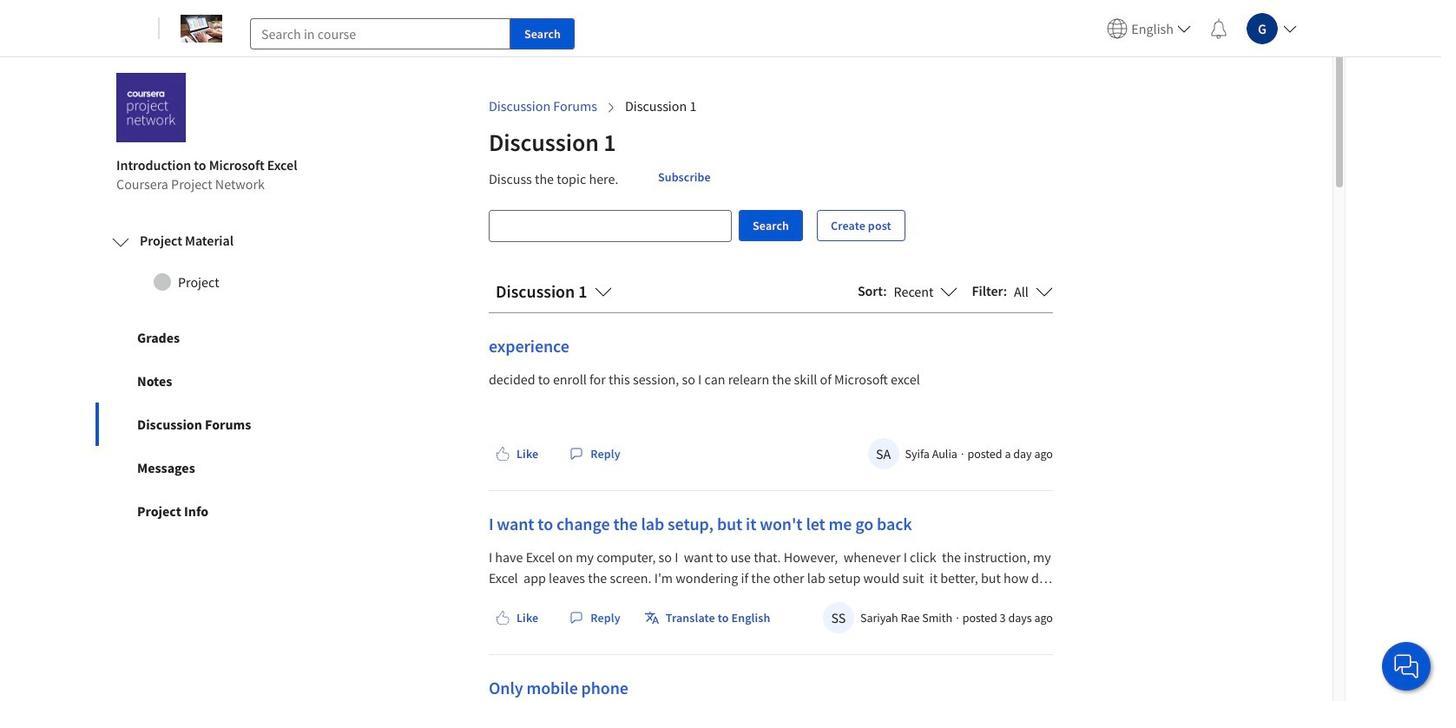 Task type: vqa. For each thing, say whether or not it's contained in the screenshot.
name home page | coursera icon
yes



Task type: locate. For each thing, give the bounding box(es) containing it.
help center image
[[1396, 656, 1417, 677]]

name home page | coursera image
[[181, 14, 222, 42]]

Search Input field
[[490, 211, 731, 241]]



Task type: describe. For each thing, give the bounding box(es) containing it.
Search in course text field
[[250, 18, 510, 49]]

coursera project network image
[[116, 73, 186, 143]]



